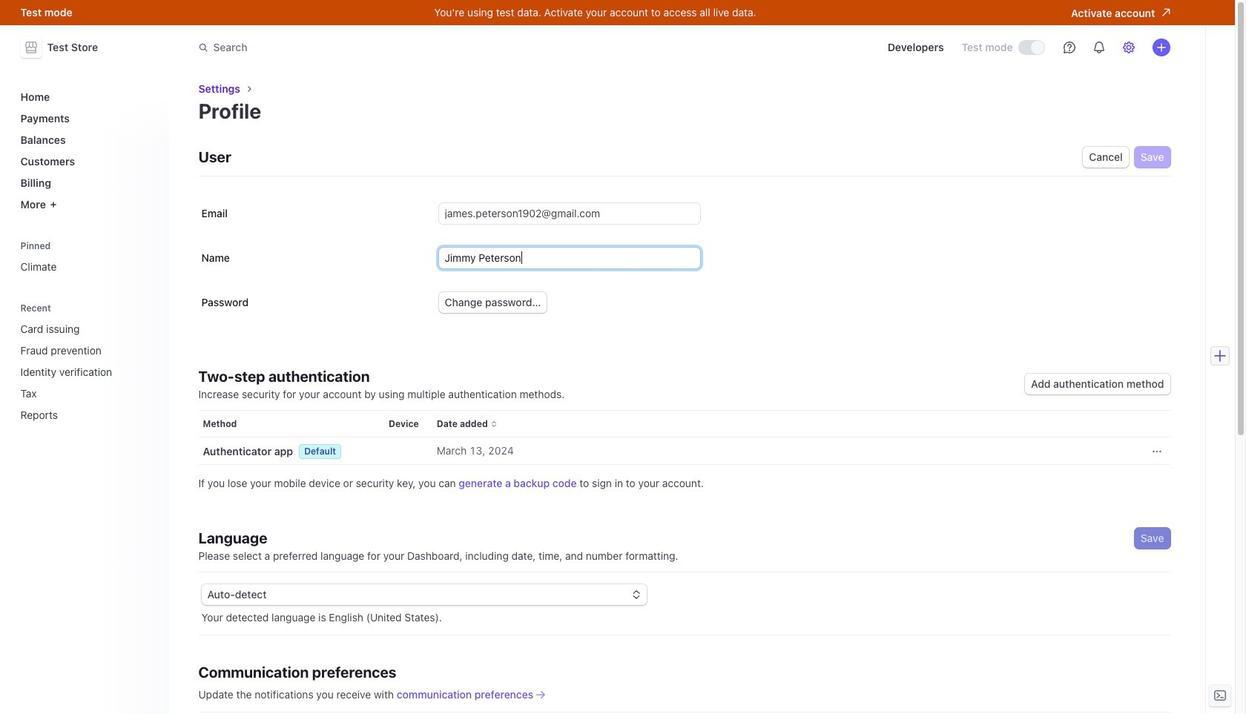 Task type: describe. For each thing, give the bounding box(es) containing it.
core navigation links element
[[14, 85, 160, 217]]

1 recent element from the top
[[14, 303, 160, 427]]

pinned element
[[14, 240, 160, 279]]

notifications image
[[1093, 42, 1105, 53]]

settings image
[[1123, 42, 1134, 53]]

Search text field
[[190, 34, 608, 61]]



Task type: vqa. For each thing, say whether or not it's contained in the screenshot.
the Help ICON at the right top
yes



Task type: locate. For each thing, give the bounding box(es) containing it.
row actions image
[[1152, 447, 1161, 456]]

None text field
[[439, 248, 700, 268]]

2 recent element from the top
[[14, 317, 160, 427]]

help image
[[1063, 42, 1075, 53]]

Test mode checkbox
[[1019, 41, 1044, 54]]

recent element
[[14, 303, 160, 427], [14, 317, 160, 427]]

None email field
[[439, 203, 700, 224]]

None search field
[[190, 34, 608, 61]]



